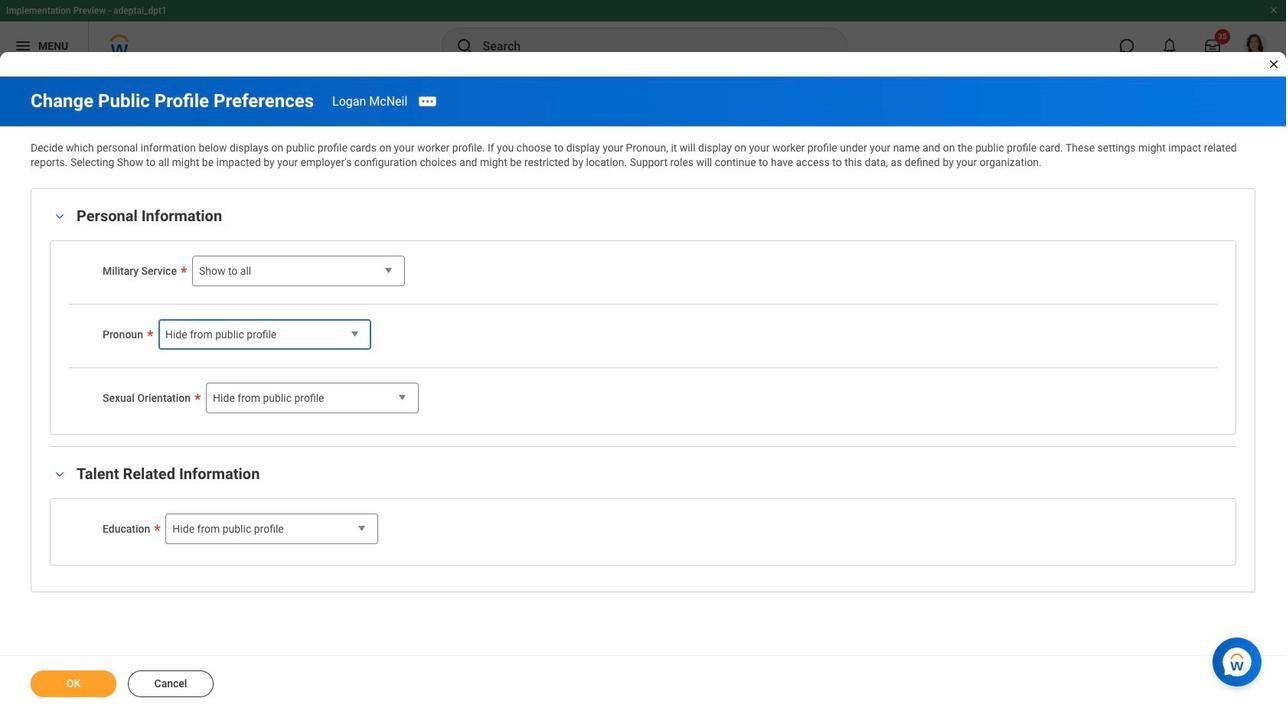 Task type: describe. For each thing, give the bounding box(es) containing it.
logan mcneil element
[[332, 94, 407, 108]]

profile logan mcneil element
[[1234, 29, 1277, 63]]

chevron down image
[[51, 211, 69, 222]]

inbox large image
[[1205, 38, 1220, 54]]

2 group from the top
[[50, 461, 1236, 565]]

workday assistant region
[[1213, 632, 1268, 687]]



Task type: locate. For each thing, give the bounding box(es) containing it.
dialog
[[0, 0, 1286, 711]]

close change public profile preferences image
[[1268, 58, 1280, 70]]

0 vertical spatial group
[[50, 203, 1236, 434]]

main content
[[0, 77, 1286, 711]]

search image
[[455, 37, 473, 55]]

banner
[[0, 0, 1286, 70]]

1 vertical spatial group
[[50, 461, 1236, 565]]

chevron down image
[[51, 469, 69, 480]]

group
[[50, 203, 1236, 434], [50, 461, 1236, 565]]

notifications large image
[[1162, 38, 1177, 54]]

close environment banner image
[[1269, 5, 1278, 15]]

1 group from the top
[[50, 203, 1236, 434]]



Task type: vqa. For each thing, say whether or not it's contained in the screenshot.
The Close Chart Settings icon
no



